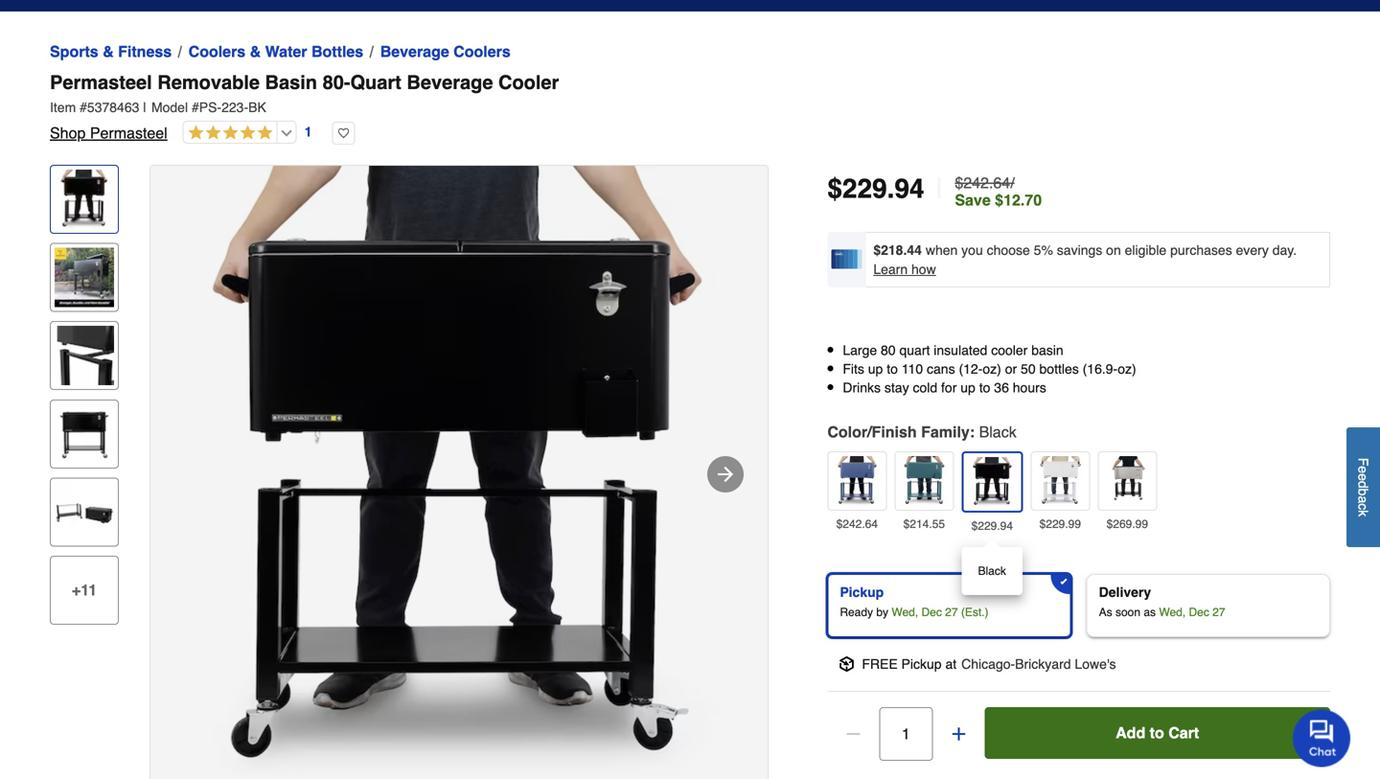 Task type: locate. For each thing, give the bounding box(es) containing it.
pickup up ready in the right of the page
[[840, 585, 884, 600]]

sports
[[50, 43, 98, 60]]

1 vertical spatial beverage
[[407, 71, 493, 93]]

large 80 quart insulated cooler basin fits up to 110 cans (12-oz) or 50 bottles (16.9-oz) drinks stay cold for up to 36 hours
[[843, 343, 1137, 396]]

2 coolers from the left
[[454, 43, 511, 60]]

50
[[1021, 362, 1036, 377]]

1 dec from the left
[[922, 606, 942, 619]]

pickup left 'at' on the bottom right
[[902, 657, 942, 672]]

5378463
[[87, 100, 139, 115]]

1 coolers from the left
[[189, 43, 246, 60]]

a
[[1356, 496, 1372, 503]]

shop permasteel
[[50, 124, 168, 142]]

day.
[[1273, 243, 1297, 258]]

0 horizontal spatial oz)
[[983, 362, 1002, 377]]

large
[[843, 343, 877, 358]]

$218.44
[[874, 243, 922, 258]]

learn how button
[[874, 260, 936, 279]]

chicago-
[[962, 657, 1016, 672]]

&
[[103, 43, 114, 60], [250, 43, 261, 60]]

1 horizontal spatial up
[[961, 380, 976, 396]]

heart outline image
[[332, 122, 355, 145]]

2 27 from the left
[[1213, 606, 1226, 619]]

k
[[1356, 510, 1372, 517]]

permasteel removable basin 80-quart beverage cooler item # 5378463 | model # ps-223-bk
[[50, 71, 559, 115]]

1 horizontal spatial dec
[[1189, 606, 1210, 619]]

+11
[[72, 581, 97, 599]]

0 horizontal spatial up
[[868, 362, 883, 377]]

1 horizontal spatial coolers
[[454, 43, 511, 60]]

2 & from the left
[[250, 43, 261, 60]]

| right 94
[[936, 172, 944, 205]]

cart
[[1169, 724, 1200, 742]]

0 vertical spatial pickup
[[840, 585, 884, 600]]

0 horizontal spatial #
[[80, 100, 87, 115]]

# right item
[[80, 100, 87, 115]]

#
[[80, 100, 87, 115], [192, 100, 199, 115]]

|
[[143, 100, 147, 115], [936, 172, 944, 205]]

1 horizontal spatial pickup
[[902, 657, 942, 672]]

wed,
[[892, 606, 919, 619], [1159, 606, 1186, 619]]

b
[[1356, 489, 1372, 496]]

as
[[1144, 606, 1156, 619]]

(12-
[[959, 362, 983, 377]]

black
[[979, 423, 1017, 441], [978, 565, 1007, 578]]

to right add
[[1150, 724, 1165, 742]]

2 dec from the left
[[1189, 606, 1210, 619]]

e
[[1356, 466, 1372, 474], [1356, 474, 1372, 481]]

1 horizontal spatial &
[[250, 43, 261, 60]]

1 wed, from the left
[[892, 606, 919, 619]]

$
[[828, 174, 843, 204]]

arrow right image
[[714, 463, 737, 486]]

to left "36"
[[980, 380, 991, 396]]

purchases
[[1171, 243, 1233, 258]]

0 vertical spatial permasteel
[[50, 71, 152, 93]]

0 horizontal spatial to
[[887, 362, 898, 377]]

2 vertical spatial to
[[1150, 724, 1165, 742]]

27 right as
[[1213, 606, 1226, 619]]

2 wed, from the left
[[1159, 606, 1186, 619]]

0 horizontal spatial coolers
[[189, 43, 246, 60]]

eligible
[[1125, 243, 1167, 258]]

0 vertical spatial up
[[868, 362, 883, 377]]

bottles
[[1040, 362, 1079, 377]]

oz) right bottles
[[1118, 362, 1137, 377]]

2 e from the top
[[1356, 474, 1372, 481]]

0 vertical spatial to
[[887, 362, 898, 377]]

basin
[[1032, 343, 1064, 358]]

beverage coolers link
[[380, 40, 511, 63]]

pickup ready by wed, dec 27 (est.)
[[840, 585, 989, 619]]

dec inside pickup ready by wed, dec 27 (est.)
[[922, 606, 942, 619]]

0 vertical spatial $242.64
[[955, 174, 1011, 192]]

dec
[[922, 606, 942, 619], [1189, 606, 1210, 619]]

chat invite button image
[[1293, 709, 1352, 767]]

1 vertical spatial to
[[980, 380, 991, 396]]

$242.64 for $242.64
[[837, 518, 878, 531]]

option group
[[820, 566, 1338, 645]]

2 oz) from the left
[[1118, 362, 1137, 377]]

2 # from the left
[[192, 100, 199, 115]]

cooler
[[992, 343, 1028, 358]]

add to cart
[[1116, 724, 1200, 742]]

fitness
[[118, 43, 172, 60]]

lowe's
[[1075, 657, 1117, 672]]

beverage down the beverage coolers link
[[407, 71, 493, 93]]

27
[[945, 606, 958, 619], [1213, 606, 1226, 619]]

for
[[942, 380, 957, 396]]

1 horizontal spatial $242.64
[[955, 174, 1011, 192]]

green image
[[900, 456, 949, 506]]

0 vertical spatial |
[[143, 100, 147, 115]]

water
[[265, 43, 307, 60]]

up down (12-
[[961, 380, 976, 396]]

None search field
[[491, 0, 1015, 12]]

coolers & water bottles
[[189, 43, 364, 60]]

learn
[[874, 262, 908, 277]]

0 horizontal spatial dec
[[922, 606, 942, 619]]

black up (est.)
[[978, 565, 1007, 578]]

0 horizontal spatial 27
[[945, 606, 958, 619]]

permasteel  #ps-223-bk - thumbnail5 image
[[55, 483, 114, 542]]

27 inside the delivery as soon as wed, dec 27
[[1213, 606, 1226, 619]]

0 horizontal spatial |
[[143, 100, 147, 115]]

1
[[305, 124, 312, 140]]

coolers
[[189, 43, 246, 60], [454, 43, 511, 60]]

coolers up cooler
[[454, 43, 511, 60]]

permasteel  #ps-223-bk - thumbnail2 image
[[55, 248, 114, 307]]

80
[[881, 343, 896, 358]]

& right sports
[[103, 43, 114, 60]]

to
[[887, 362, 898, 377], [980, 380, 991, 396], [1150, 724, 1165, 742]]

oz)
[[983, 362, 1002, 377], [1118, 362, 1137, 377]]

plus image
[[949, 725, 969, 744]]

# right model
[[192, 100, 199, 115]]

f e e d b a c k button
[[1347, 427, 1381, 547]]

0 horizontal spatial wed,
[[892, 606, 919, 619]]

e up d
[[1356, 466, 1372, 474]]

pickup inside pickup ready by wed, dec 27 (est.)
[[840, 585, 884, 600]]

coolers inside coolers & water bottles link
[[189, 43, 246, 60]]

wed, inside the delivery as soon as wed, dec 27
[[1159, 606, 1186, 619]]

0 horizontal spatial &
[[103, 43, 114, 60]]

up
[[868, 362, 883, 377], [961, 380, 976, 396]]

permasteel  #ps-223-bk image
[[151, 166, 768, 779]]

36
[[994, 380, 1009, 396]]

cold
[[913, 380, 938, 396]]

0 horizontal spatial $242.64
[[837, 518, 878, 531]]

or
[[1005, 362, 1017, 377]]

$ 229 . 94
[[828, 174, 925, 204]]

$218.44 when you choose 5% savings on eligible purchases every day. learn how
[[874, 243, 1297, 277]]

to inside button
[[1150, 724, 1165, 742]]

wed, right the by
[[892, 606, 919, 619]]

1 horizontal spatial wed,
[[1159, 606, 1186, 619]]

| left model
[[143, 100, 147, 115]]

black right :
[[979, 423, 1017, 441]]

dec left (est.)
[[922, 606, 942, 619]]

f
[[1356, 458, 1372, 466]]

color/finish family : black
[[828, 423, 1017, 441]]

permasteel up 5378463
[[50, 71, 152, 93]]

minus image
[[844, 725, 863, 744]]

5 stars image
[[184, 125, 273, 142]]

up right the fits
[[868, 362, 883, 377]]

1 vertical spatial $242.64
[[837, 518, 878, 531]]

1 27 from the left
[[945, 606, 958, 619]]

oz) left or
[[983, 362, 1002, 377]]

/
[[1011, 174, 1015, 192]]

2 horizontal spatial to
[[1150, 724, 1165, 742]]

:
[[970, 423, 975, 441]]

e up b
[[1356, 474, 1372, 481]]

free
[[862, 657, 898, 672]]

wed, right as
[[1159, 606, 1186, 619]]

1 vertical spatial |
[[936, 172, 944, 205]]

dec inside the delivery as soon as wed, dec 27
[[1189, 606, 1210, 619]]

dec right as
[[1189, 606, 1210, 619]]

pickup
[[840, 585, 884, 600], [902, 657, 942, 672]]

1 horizontal spatial oz)
[[1118, 362, 1137, 377]]

quart
[[350, 71, 402, 93]]

removable
[[158, 71, 260, 93]]

1 horizontal spatial #
[[192, 100, 199, 115]]

& left water
[[250, 43, 261, 60]]

$242.64
[[955, 174, 1011, 192], [837, 518, 878, 531]]

c
[[1356, 503, 1372, 510]]

1 horizontal spatial 27
[[1213, 606, 1226, 619]]

permasteel inside permasteel removable basin 80-quart beverage cooler item # 5378463 | model # ps-223-bk
[[50, 71, 152, 93]]

black image
[[968, 457, 1018, 507]]

permasteel  #ps-223-bk - thumbnail4 image
[[55, 404, 114, 464]]

0 horizontal spatial pickup
[[840, 585, 884, 600]]

permasteel down 5378463
[[90, 124, 168, 142]]

27 left (est.)
[[945, 606, 958, 619]]

coolers up removable
[[189, 43, 246, 60]]

to down 80
[[887, 362, 898, 377]]

option group containing pickup
[[820, 566, 1338, 645]]

cooler
[[499, 71, 559, 93]]

1 & from the left
[[103, 43, 114, 60]]

save $12.70
[[955, 191, 1042, 209]]

beverage up quart
[[380, 43, 449, 60]]

1 vertical spatial pickup
[[902, 657, 942, 672]]



Task type: vqa. For each thing, say whether or not it's contained in the screenshot.
White image
yes



Task type: describe. For each thing, give the bounding box(es) containing it.
bottles
[[312, 43, 364, 60]]

as
[[1099, 606, 1113, 619]]

1 e from the top
[[1356, 466, 1372, 474]]

savings
[[1057, 243, 1103, 258]]

wed, inside pickup ready by wed, dec 27 (est.)
[[892, 606, 919, 619]]

1 horizontal spatial to
[[980, 380, 991, 396]]

add to cart button
[[985, 707, 1331, 759]]

$242.64 /
[[955, 174, 1015, 192]]

by
[[877, 606, 889, 619]]

0 vertical spatial black
[[979, 423, 1017, 441]]

soon
[[1116, 606, 1141, 619]]

brickyard
[[1015, 657, 1071, 672]]

80-
[[323, 71, 350, 93]]

(16.9-
[[1083, 362, 1118, 377]]

bk
[[248, 100, 266, 115]]

color/finish
[[828, 423, 917, 441]]

item number 5 3 7 8 4 6 3 and model number p s - 2 2 3 - b k element
[[50, 98, 1331, 117]]

5%
[[1034, 243, 1054, 258]]

insulated
[[934, 343, 988, 358]]

229
[[843, 174, 887, 204]]

& for coolers
[[250, 43, 261, 60]]

& for sports
[[103, 43, 114, 60]]

add
[[1116, 724, 1146, 742]]

$229.94
[[972, 519, 1013, 533]]

ps-
[[199, 100, 222, 115]]

stay
[[885, 380, 909, 396]]

item
[[50, 100, 76, 115]]

blue image
[[833, 456, 882, 506]]

ready
[[840, 606, 873, 619]]

stainless steel image
[[1103, 456, 1153, 506]]

sports & fitness
[[50, 43, 172, 60]]

at
[[946, 657, 957, 672]]

1 vertical spatial up
[[961, 380, 976, 396]]

27 inside pickup ready by wed, dec 27 (est.)
[[945, 606, 958, 619]]

Stepper number input field with increment and decrement buttons number field
[[879, 707, 933, 761]]

coolers & water bottles link
[[189, 40, 364, 63]]

94
[[895, 174, 925, 204]]

$269.99
[[1107, 518, 1149, 531]]

$242.64 for $242.64 /
[[955, 174, 1011, 192]]

coolers inside the beverage coolers link
[[454, 43, 511, 60]]

sports & fitness link
[[50, 40, 172, 63]]

beverage inside permasteel removable basin 80-quart beverage cooler item # 5378463 | model # ps-223-bk
[[407, 71, 493, 93]]

beverage coolers
[[380, 43, 511, 60]]

$214.55
[[904, 518, 945, 531]]

| inside permasteel removable basin 80-quart beverage cooler item # 5378463 | model # ps-223-bk
[[143, 100, 147, 115]]

every
[[1236, 243, 1269, 258]]

how
[[912, 262, 936, 277]]

0 vertical spatial beverage
[[380, 43, 449, 60]]

delivery
[[1099, 585, 1152, 600]]

+11 button
[[50, 556, 119, 625]]

1 oz) from the left
[[983, 362, 1002, 377]]

when
[[926, 243, 958, 258]]

hours
[[1013, 380, 1047, 396]]

223-
[[222, 100, 248, 115]]

you
[[962, 243, 983, 258]]

on
[[1107, 243, 1122, 258]]

basin
[[265, 71, 317, 93]]

white image
[[1036, 456, 1086, 506]]

choose
[[987, 243, 1030, 258]]

drinks
[[843, 380, 881, 396]]

(est.)
[[961, 606, 989, 619]]

1 vertical spatial black
[[978, 565, 1007, 578]]

model
[[151, 100, 188, 115]]

family
[[921, 423, 970, 441]]

1 horizontal spatial |
[[936, 172, 944, 205]]

d
[[1356, 481, 1372, 489]]

delivery as soon as wed, dec 27
[[1099, 585, 1226, 619]]

shop
[[50, 124, 86, 142]]

permasteel  #ps-223-bk - thumbnail3 image
[[55, 326, 114, 386]]

cans
[[927, 362, 955, 377]]

fits
[[843, 362, 865, 377]]

$12.70
[[995, 191, 1042, 209]]

save
[[955, 191, 991, 209]]

110
[[902, 362, 923, 377]]

1 # from the left
[[80, 100, 87, 115]]

f e e d b a c k
[[1356, 458, 1372, 517]]

permasteel  #ps-223-bk - thumbnail image
[[55, 170, 114, 229]]

pickup image
[[839, 657, 855, 672]]

1 vertical spatial permasteel
[[90, 124, 168, 142]]

quart
[[900, 343, 930, 358]]

$229.99
[[1040, 518, 1081, 531]]

.
[[887, 174, 895, 204]]

free pickup at chicago-brickyard lowe's
[[862, 657, 1117, 672]]



